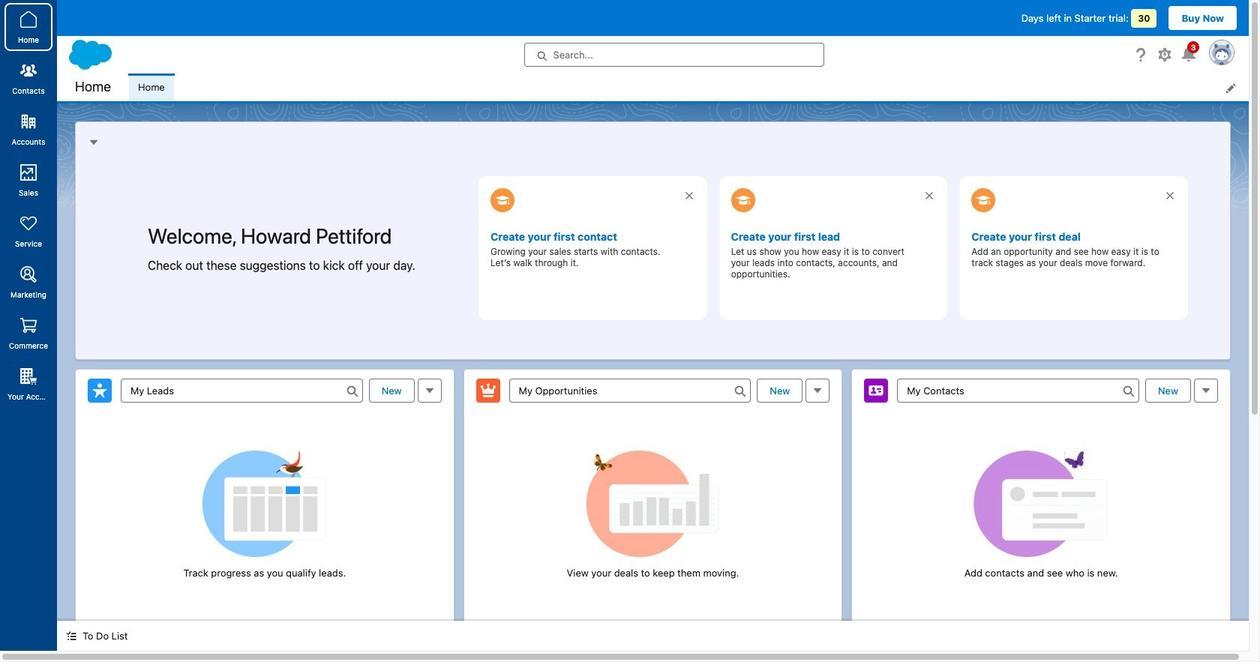 Task type: locate. For each thing, give the bounding box(es) containing it.
1 horizontal spatial select an option text field
[[509, 379, 751, 403]]

0 horizontal spatial select an option text field
[[121, 379, 363, 403]]

list
[[129, 74, 1249, 101]]

Select an Option text field
[[121, 379, 363, 403], [509, 379, 751, 403]]

1 select an option text field from the left
[[121, 379, 363, 403]]



Task type: vqa. For each thing, say whether or not it's contained in the screenshot.
LIST VIEW CONTROLS "Icon"
no



Task type: describe. For each thing, give the bounding box(es) containing it.
text default image
[[66, 631, 77, 642]]

2 select an option text field from the left
[[509, 379, 751, 403]]



